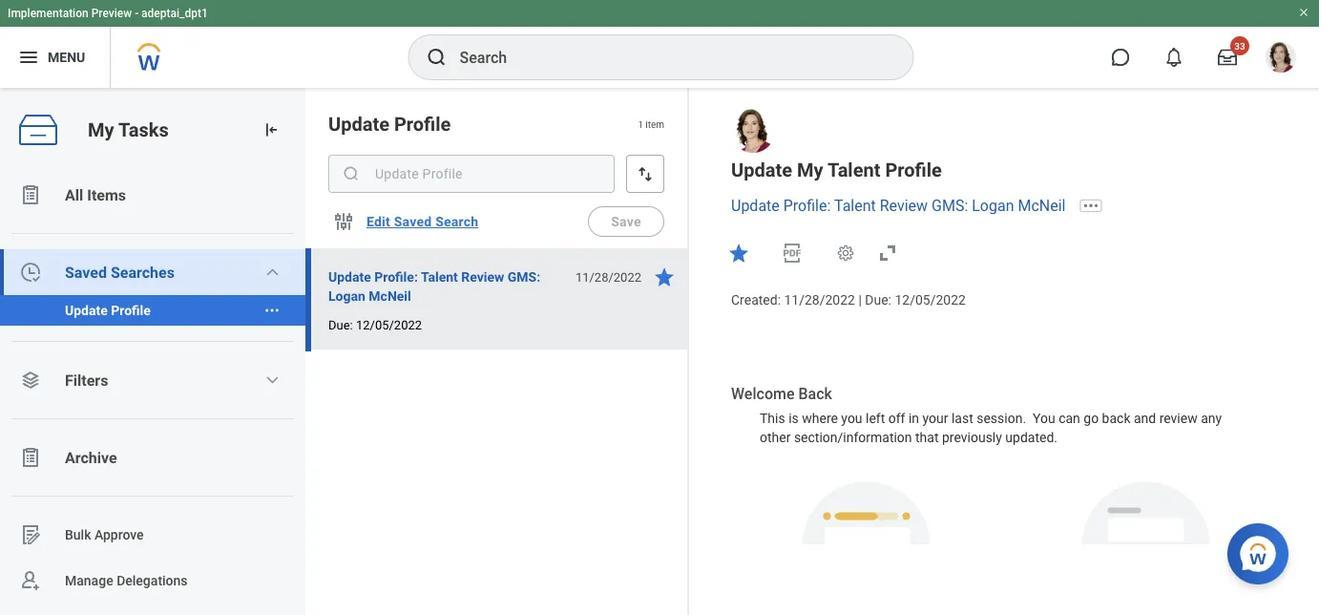 Task type: describe. For each thing, give the bounding box(es) containing it.
my tasks element
[[0, 88, 306, 615]]

sort image
[[636, 164, 655, 183]]

1 horizontal spatial mcneil
[[1019, 197, 1066, 215]]

tasks
[[118, 119, 169, 141]]

manage
[[65, 573, 113, 588]]

justify image
[[17, 46, 40, 69]]

updated.
[[1006, 429, 1058, 445]]

1 horizontal spatial star image
[[728, 241, 751, 264]]

that previously
[[916, 429, 1003, 445]]

related actions image
[[264, 302, 281, 319]]

search image
[[426, 46, 448, 69]]

approve
[[95, 527, 144, 543]]

item
[[646, 118, 665, 130]]

close environment banner image
[[1299, 7, 1310, 18]]

archive button
[[0, 435, 306, 480]]

menu banner
[[0, 0, 1320, 88]]

menu button
[[0, 27, 110, 88]]

update my talent profile
[[732, 159, 943, 181]]

can go
[[1059, 411, 1099, 427]]

all items button
[[0, 172, 306, 218]]

searches
[[111, 263, 175, 281]]

talent inside update profile: talent review gms: logan mcneil
[[421, 269, 458, 285]]

gear image
[[837, 243, 856, 262]]

due: 12/05/2022
[[329, 318, 422, 332]]

due: inside item list 'element'
[[329, 318, 353, 332]]

0 vertical spatial update profile: talent review gms: logan mcneil
[[732, 197, 1066, 215]]

preview
[[91, 7, 132, 20]]

items
[[87, 186, 126, 204]]

0 vertical spatial gms:
[[932, 197, 969, 215]]

edit saved search
[[367, 214, 479, 229]]

you
[[842, 411, 863, 427]]

1
[[638, 118, 644, 130]]

1 item
[[638, 118, 665, 130]]

update profile inside item list 'element'
[[329, 113, 451, 135]]

1 horizontal spatial 11/28/2022
[[785, 292, 856, 308]]

last
[[952, 411, 974, 427]]

implementation
[[8, 7, 89, 20]]

adeptai_dpt1
[[141, 7, 208, 20]]

clipboard image
[[19, 446, 42, 469]]

saved searches
[[65, 263, 175, 281]]

search
[[436, 214, 479, 229]]

session.
[[977, 411, 1027, 427]]

0 vertical spatial talent
[[828, 159, 881, 181]]

manage delegations
[[65, 573, 188, 588]]

edit
[[367, 214, 391, 229]]

update inside update profile: talent review gms: logan mcneil
[[329, 269, 371, 285]]

11/28/2022 inside item list 'element'
[[576, 270, 642, 284]]

any
[[1202, 411, 1223, 427]]

1 horizontal spatial logan
[[973, 197, 1015, 215]]

update profile: talent review gms: logan mcneil inside button
[[329, 269, 541, 304]]

logan inside update profile: talent review gms: logan mcneil
[[329, 288, 366, 304]]

filters button
[[0, 357, 306, 403]]

Search Workday  search field
[[460, 36, 874, 78]]

|
[[859, 292, 862, 308]]

chevron down image for saved searches
[[265, 265, 280, 280]]

1 vertical spatial my
[[797, 159, 824, 181]]

bulk approve link
[[0, 512, 306, 558]]

created: 11/28/2022 | due: 12/05/2022
[[732, 292, 966, 308]]

saved inside edit saved search 'button'
[[394, 214, 432, 229]]

where
[[803, 411, 838, 427]]

review inside update profile: talent review gms: logan mcneil
[[462, 269, 505, 285]]

12/05/2022 inside item list 'element'
[[356, 318, 422, 332]]

all items
[[65, 186, 126, 204]]

0 vertical spatial review
[[880, 197, 928, 215]]

chevron down image for filters
[[265, 372, 280, 388]]

update profile: talent review gms: logan mcneil button
[[329, 266, 565, 308]]

filters
[[65, 371, 108, 389]]



Task type: locate. For each thing, give the bounding box(es) containing it.
0 horizontal spatial review
[[462, 269, 505, 285]]

saved right 'edit'
[[394, 214, 432, 229]]

0 horizontal spatial saved
[[65, 263, 107, 281]]

1 vertical spatial 12/05/2022
[[356, 318, 422, 332]]

menu
[[48, 49, 85, 65]]

1 horizontal spatial 12/05/2022
[[895, 292, 966, 308]]

1 vertical spatial review
[[462, 269, 505, 285]]

edit saved search button
[[359, 202, 487, 241]]

0 horizontal spatial mcneil
[[369, 288, 411, 304]]

delegations
[[117, 573, 188, 588]]

due:
[[866, 292, 892, 308], [329, 318, 353, 332]]

1 vertical spatial saved
[[65, 263, 107, 281]]

review up the "fullscreen" 'image'
[[880, 197, 928, 215]]

view printable version (pdf) image
[[781, 241, 804, 264]]

12/05/2022 down update profile: talent review gms: logan mcneil button
[[356, 318, 422, 332]]

manage delegations link
[[0, 558, 306, 604]]

0 vertical spatial my
[[88, 119, 114, 141]]

0 vertical spatial chevron down image
[[265, 265, 280, 280]]

1 horizontal spatial my
[[797, 159, 824, 181]]

update profile: talent review gms: logan mcneil up the "fullscreen" 'image'
[[732, 197, 1066, 215]]

rename image
[[19, 523, 42, 546]]

0 horizontal spatial logan
[[329, 288, 366, 304]]

transformation import image
[[262, 120, 281, 139]]

1 vertical spatial chevron down image
[[265, 372, 280, 388]]

notifications large image
[[1165, 48, 1184, 67]]

review
[[880, 197, 928, 215], [462, 269, 505, 285]]

talent down "edit saved search"
[[421, 269, 458, 285]]

update profile: talent review gms: logan mcneil down "edit saved search"
[[329, 269, 541, 304]]

star image down save button
[[653, 266, 676, 288]]

update
[[329, 113, 390, 135], [732, 159, 793, 181], [732, 197, 780, 215], [329, 269, 371, 285], [65, 302, 108, 318]]

gms: inside update profile: talent review gms: logan mcneil
[[508, 269, 541, 285]]

this
[[760, 411, 786, 427]]

update profile down saved searches
[[65, 302, 151, 318]]

back
[[1103, 411, 1131, 427]]

in
[[909, 411, 920, 427]]

profile inside button
[[111, 302, 151, 318]]

perspective image
[[19, 369, 42, 392]]

1 chevron down image from the top
[[265, 265, 280, 280]]

update profile: talent review gms: logan mcneil
[[732, 197, 1066, 215], [329, 269, 541, 304]]

11/28/2022 left |
[[785, 292, 856, 308]]

None text field
[[329, 155, 615, 193]]

talent
[[828, 159, 881, 181], [835, 197, 877, 215], [421, 269, 458, 285]]

1 vertical spatial update profile
[[65, 302, 151, 318]]

1 horizontal spatial update profile
[[329, 113, 451, 135]]

1 horizontal spatial saved
[[394, 214, 432, 229]]

welcome back this is where you left off in your last session.  you can go back and review any other section/information that previously updated.
[[732, 385, 1226, 445]]

1 vertical spatial update profile: talent review gms: logan mcneil
[[329, 269, 541, 304]]

and review
[[1135, 411, 1198, 427]]

configure image
[[332, 210, 355, 233]]

1 vertical spatial 11/28/2022
[[785, 292, 856, 308]]

created:
[[732, 292, 781, 308]]

0 horizontal spatial 12/05/2022
[[356, 318, 422, 332]]

0 horizontal spatial profile:
[[375, 269, 418, 285]]

12/05/2022 down the "fullscreen" 'image'
[[895, 292, 966, 308]]

search image
[[342, 164, 361, 183]]

gms:
[[932, 197, 969, 215], [508, 269, 541, 285]]

inbox large image
[[1219, 48, 1238, 67]]

employee's photo (logan mcneil) image
[[732, 109, 776, 153]]

save button
[[588, 206, 665, 237]]

profile: down 'update my talent profile'
[[784, 197, 831, 215]]

talent down 'update my talent profile'
[[835, 197, 877, 215]]

33
[[1235, 40, 1246, 52]]

0 horizontal spatial gms:
[[508, 269, 541, 285]]

update inside my tasks element
[[65, 302, 108, 318]]

chevron down image down related actions image
[[265, 372, 280, 388]]

0 vertical spatial due:
[[866, 292, 892, 308]]

1 vertical spatial logan
[[329, 288, 366, 304]]

clock check image
[[19, 261, 42, 284]]

33 button
[[1207, 36, 1250, 78]]

2 vertical spatial talent
[[421, 269, 458, 285]]

0 vertical spatial mcneil
[[1019, 197, 1066, 215]]

implementation preview -   adeptai_dpt1
[[8, 7, 208, 20]]

1 vertical spatial profile
[[886, 159, 943, 181]]

0 horizontal spatial star image
[[653, 266, 676, 288]]

mcneil inside update profile: talent review gms: logan mcneil
[[369, 288, 411, 304]]

1 vertical spatial mcneil
[[369, 288, 411, 304]]

review down the search
[[462, 269, 505, 285]]

all
[[65, 186, 83, 204]]

archive
[[65, 448, 117, 467]]

list
[[0, 172, 306, 604]]

0 vertical spatial 12/05/2022
[[895, 292, 966, 308]]

due: right related actions image
[[329, 318, 353, 332]]

0 vertical spatial 11/28/2022
[[576, 270, 642, 284]]

star image up created: on the right
[[728, 241, 751, 264]]

off
[[889, 411, 906, 427]]

profile inside item list 'element'
[[394, 113, 451, 135]]

fullscreen image
[[877, 241, 900, 264]]

my up view printable version (pdf) icon
[[797, 159, 824, 181]]

1 vertical spatial gms:
[[508, 269, 541, 285]]

0 vertical spatial star image
[[728, 241, 751, 264]]

0 vertical spatial profile
[[394, 113, 451, 135]]

update profile up search icon
[[329, 113, 451, 135]]

update profile inside button
[[65, 302, 151, 318]]

back
[[799, 385, 833, 403]]

0 horizontal spatial update profile: talent review gms: logan mcneil
[[329, 269, 541, 304]]

profile down saved searches
[[111, 302, 151, 318]]

0 horizontal spatial due:
[[329, 318, 353, 332]]

other
[[760, 429, 791, 445]]

1 horizontal spatial update profile: talent review gms: logan mcneil
[[732, 197, 1066, 215]]

my
[[88, 119, 114, 141], [797, 159, 824, 181]]

profile: up 'due: 12/05/2022'
[[375, 269, 418, 285]]

save
[[611, 214, 642, 229]]

chevron down image up related actions image
[[265, 265, 280, 280]]

1 vertical spatial star image
[[653, 266, 676, 288]]

chevron down image inside filters "dropdown button"
[[265, 372, 280, 388]]

bulk
[[65, 527, 91, 543]]

0 vertical spatial logan
[[973, 197, 1015, 215]]

1 vertical spatial talent
[[835, 197, 877, 215]]

my tasks
[[88, 119, 169, 141]]

11/28/2022
[[576, 270, 642, 284], [785, 292, 856, 308]]

0 vertical spatial update profile
[[329, 113, 451, 135]]

profile up update profile: talent review gms: logan mcneil link
[[886, 159, 943, 181]]

list containing all items
[[0, 172, 306, 604]]

none text field inside item list 'element'
[[329, 155, 615, 193]]

update profile
[[329, 113, 451, 135], [65, 302, 151, 318]]

1 horizontal spatial due:
[[866, 292, 892, 308]]

my left tasks
[[88, 119, 114, 141]]

2 horizontal spatial profile
[[886, 159, 943, 181]]

user plus image
[[19, 569, 42, 592]]

1 vertical spatial due:
[[329, 318, 353, 332]]

-
[[135, 7, 139, 20]]

your
[[923, 411, 949, 427]]

1 vertical spatial profile:
[[375, 269, 418, 285]]

item list element
[[306, 88, 690, 615]]

0 vertical spatial profile:
[[784, 197, 831, 215]]

saved inside saved searches dropdown button
[[65, 263, 107, 281]]

clipboard image
[[19, 183, 42, 206]]

1 horizontal spatial profile:
[[784, 197, 831, 215]]

update profile: talent review gms: logan mcneil link
[[732, 197, 1066, 215]]

chevron down image
[[265, 265, 280, 280], [265, 372, 280, 388]]

left
[[866, 411, 886, 427]]

profile down search image at the left of page
[[394, 113, 451, 135]]

welcome
[[732, 385, 795, 403]]

2 vertical spatial profile
[[111, 302, 151, 318]]

0 horizontal spatial profile
[[111, 302, 151, 318]]

1 horizontal spatial review
[[880, 197, 928, 215]]

logan
[[973, 197, 1015, 215], [329, 288, 366, 304]]

1 horizontal spatial profile
[[394, 113, 451, 135]]

due: right |
[[866, 292, 892, 308]]

talent up update profile: talent review gms: logan mcneil link
[[828, 159, 881, 181]]

saved searches button
[[0, 249, 306, 295]]

11/28/2022 down save
[[576, 270, 642, 284]]

is
[[789, 411, 799, 427]]

bulk approve
[[65, 527, 144, 543]]

star image
[[728, 241, 751, 264], [653, 266, 676, 288]]

section/information
[[795, 429, 913, 445]]

1 horizontal spatial gms:
[[932, 197, 969, 215]]

profile: inside update profile: talent review gms: logan mcneil
[[375, 269, 418, 285]]

12/05/2022
[[895, 292, 966, 308], [356, 318, 422, 332]]

profile
[[394, 113, 451, 135], [886, 159, 943, 181], [111, 302, 151, 318]]

profile:
[[784, 197, 831, 215], [375, 269, 418, 285]]

0 vertical spatial saved
[[394, 214, 432, 229]]

saved
[[394, 214, 432, 229], [65, 263, 107, 281]]

saved right clock check icon
[[65, 263, 107, 281]]

0 horizontal spatial 11/28/2022
[[576, 270, 642, 284]]

0 horizontal spatial my
[[88, 119, 114, 141]]

profile logan mcneil image
[[1266, 42, 1297, 76]]

2 chevron down image from the top
[[265, 372, 280, 388]]

update profile button
[[0, 295, 256, 326]]

0 horizontal spatial update profile
[[65, 302, 151, 318]]

mcneil
[[1019, 197, 1066, 215], [369, 288, 411, 304]]



Task type: vqa. For each thing, say whether or not it's contained in the screenshot.
the max
no



